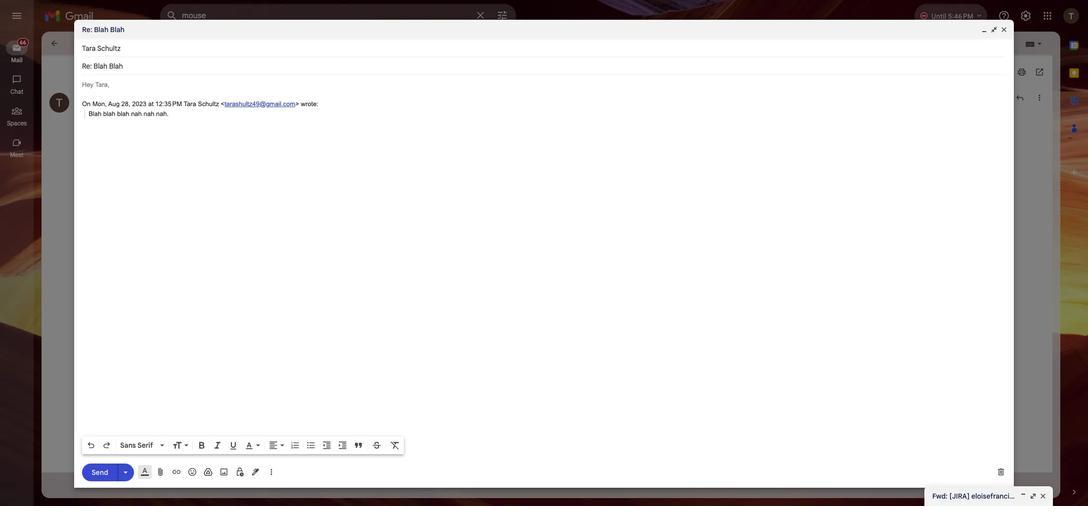 Task type: describe. For each thing, give the bounding box(es) containing it.
undo ‪(⌘z)‬ image
[[86, 441, 96, 451]]

tara,
[[95, 81, 110, 89]]

pop out image for blah
[[991, 26, 999, 34]]

toggle confidential mode image
[[235, 468, 245, 478]]

28,
[[121, 100, 130, 108]]

chat heading
[[0, 88, 34, 96]]

inbox
[[165, 68, 180, 76]]

insert files using drive image
[[203, 468, 213, 478]]

< inside 'terry turtle < terryturtle85@gmail.com'
[[118, 94, 121, 101]]

insert photo image
[[219, 468, 229, 478]]

bulleted list ‪(⌘⇧8)‬ image
[[306, 441, 316, 451]]

insert link ‪(⌘k)‬ image
[[172, 468, 182, 478]]

terryturtle85@gmail.com
[[121, 94, 189, 101]]

chat
[[10, 88, 23, 95]]

turtle
[[97, 93, 117, 102]]

bold ‪(⌘b)‬ image
[[197, 441, 207, 451]]

tech troubles
[[77, 65, 144, 79]]

jerry,
[[90, 118, 106, 125]]

blah inside the on mon, aug 28, 2023 at 12:35 pm tara schultz < tarashultz49@gmail.com > wrote: blah blah blah nah nah nah.
[[89, 110, 101, 117]]

tara inside the on mon, aug 28, 2023 at 12:35 pm tara schultz < tarashultz49@gmail.com > wrote: blah blah blah nah nah nah.
[[184, 100, 196, 108]]

Message Body text field
[[82, 80, 1007, 434]]

sans serif option
[[118, 441, 158, 451]]

on
[[82, 100, 91, 108]]

move to inbox image
[[224, 39, 233, 48]]

0 horizontal spatial schultz
[[97, 44, 121, 53]]

of
[[968, 40, 973, 47]]

tara schultz
[[82, 44, 121, 53]]

assigned
[[1023, 493, 1052, 502]]

serif
[[138, 442, 153, 451]]

to jerry
[[77, 104, 98, 111]]

12:35 pm
[[155, 100, 182, 108]]

at
[[148, 100, 154, 108]]

remove formatting ‪(⌘\)‬ image
[[390, 441, 400, 451]]

spaces
[[7, 120, 27, 127]]

fwd:
[[933, 493, 948, 502]]

quote ‪(⌘⇧9)‬ image
[[354, 441, 364, 451]]

search in mail image
[[163, 7, 181, 25]]

1 nah from the left
[[131, 110, 142, 117]]

meet
[[10, 151, 24, 159]]

navigation containing mail
[[0, 32, 35, 507]]

snooze image
[[172, 39, 182, 48]]

formatting options toolbar
[[82, 437, 404, 455]]

1 blah from the left
[[103, 110, 115, 117]]

2 blah from the left
[[117, 110, 129, 117]]

more send options image
[[121, 468, 131, 478]]

tarashultz49@gmail.com
[[225, 100, 295, 108]]

re: blah blah
[[82, 25, 125, 34]]

< inside the on mon, aug 28, 2023 at 12:35 pm tara schultz < tarashultz49@gmail.com > wrote: blah blah blah nah nah nah.
[[221, 100, 225, 108]]

delete image
[[121, 39, 131, 48]]

meet heading
[[0, 151, 34, 159]]

[jira]
[[950, 493, 970, 502]]

1 of 2
[[964, 40, 978, 47]]

blah right re:
[[94, 25, 108, 34]]

pop out image for eloisefrancis23
[[1030, 493, 1038, 501]]

terry
[[77, 93, 95, 102]]

jerry
[[84, 104, 98, 111]]

16
[[1076, 493, 1083, 502]]

older image
[[1008, 39, 1017, 48]]

Search in mail search field
[[160, 4, 516, 28]]

mail heading
[[0, 56, 34, 64]]

send
[[92, 469, 108, 478]]

hey jerry,
[[77, 118, 106, 125]]

mon,
[[92, 100, 107, 108]]

>
[[295, 100, 299, 108]]

blah up delete icon
[[110, 25, 125, 34]]

hey for hey jerry,
[[77, 118, 89, 125]]



Task type: locate. For each thing, give the bounding box(es) containing it.
1 horizontal spatial blah
[[117, 110, 129, 117]]

0 vertical spatial minimize image
[[981, 26, 989, 34]]

2023
[[132, 100, 146, 108]]

advanced search options image
[[493, 5, 512, 25]]

0 horizontal spatial tara
[[82, 44, 96, 53]]

to left jerry
[[77, 104, 83, 111]]

insert signature image
[[251, 468, 261, 478]]

0 vertical spatial schultz
[[97, 44, 121, 53]]

schultz inside the on mon, aug 28, 2023 at 12:35 pm tara schultz < tarashultz49@gmail.com > wrote: blah blah blah nah nah nah.
[[198, 100, 219, 108]]

add to tasks image
[[194, 39, 204, 48]]

discard draft ‪(⌘⇧d)‬ image
[[997, 468, 1007, 478]]

Subject field
[[82, 61, 1007, 71]]

1 vertical spatial schultz
[[198, 100, 219, 108]]

1 horizontal spatial to
[[1085, 493, 1089, 502]]

hey for hey tara,
[[82, 81, 94, 89]]

hey tara,
[[82, 81, 110, 89]]

1 horizontal spatial <
[[221, 100, 225, 108]]

nah
[[131, 110, 142, 117], [144, 110, 154, 117]]

blah down 28,
[[117, 110, 129, 117]]

0 horizontal spatial nah
[[131, 110, 142, 117]]

0 horizontal spatial to
[[77, 104, 83, 111]]

2 nah from the left
[[144, 110, 154, 117]]

tarashultz49@gmail.com link
[[225, 100, 295, 108]]

hey down to jerry
[[77, 118, 89, 125]]

1 horizontal spatial minimize image
[[1020, 493, 1028, 501]]

blah
[[103, 110, 115, 117], [117, 110, 129, 117]]

nah down at
[[144, 110, 154, 117]]

clear search image
[[471, 5, 491, 25]]

0 horizontal spatial minimize image
[[981, 26, 989, 34]]

italic ‪(⌘i)‬ image
[[213, 441, 223, 451]]

minimize image left close icon
[[981, 26, 989, 34]]

0 horizontal spatial pop out image
[[991, 26, 999, 34]]

re:
[[82, 25, 92, 34]]

insert emoji ‪(⌘⇧2)‬ image
[[187, 468, 197, 478]]

blah down aug
[[103, 110, 115, 117]]

tech
[[77, 65, 100, 79]]

schultz
[[97, 44, 121, 53], [198, 100, 219, 108]]

indent more ‪(⌘])‬ image
[[338, 441, 348, 451]]

not important switch
[[149, 67, 159, 77]]

1 horizontal spatial pop out image
[[1030, 493, 1038, 501]]

nah.
[[156, 110, 169, 117]]

1 horizontal spatial nah
[[144, 110, 154, 117]]

1 vertical spatial to
[[1085, 493, 1089, 502]]

spaces heading
[[0, 120, 34, 128]]

sans serif
[[120, 442, 153, 451]]

to right 16 on the right bottom
[[1085, 493, 1089, 502]]

1 horizontal spatial schultz
[[198, 100, 219, 108]]

gtms-
[[1054, 493, 1076, 502]]

on mon, aug 28, 2023 at 12:35 pm tara schultz < tarashultz49@gmail.com > wrote: blah blah blah nah nah nah.
[[82, 100, 319, 117]]

1 vertical spatial minimize image
[[1020, 493, 1028, 501]]

attach files image
[[156, 468, 166, 478]]

pop out image left close image
[[1030, 493, 1038, 501]]

tab list
[[1061, 32, 1089, 471]]

fwd: [jira] eloisefrancis23 assigned gtms-16 to
[[933, 493, 1089, 502]]

mark as unread image
[[150, 39, 160, 48]]

minimize image for eloisefrancis23
[[1020, 493, 1028, 501]]

terry turtle cell
[[77, 93, 192, 102]]

sans
[[120, 442, 136, 451]]

send button
[[82, 464, 118, 482]]

mail
[[11, 56, 23, 64]]

redo ‪(⌘y)‬ image
[[102, 441, 112, 451]]

inbox button
[[163, 68, 181, 77]]

2
[[975, 40, 978, 47]]

hey inside message body text box
[[82, 81, 94, 89]]

numbered list ‪(⌘⇧7)‬ image
[[290, 441, 300, 451]]

back to search results image
[[49, 39, 59, 48]]

close image
[[1040, 493, 1048, 501]]

0 vertical spatial hey
[[82, 81, 94, 89]]

minimize image
[[981, 26, 989, 34], [1020, 493, 1028, 501]]

minimize image inside re: blah blah dialog
[[981, 26, 989, 34]]

aug
[[108, 100, 120, 108]]

wrote:
[[301, 100, 319, 108]]

mail, 66 unread messages image
[[16, 41, 28, 50]]

report spam image
[[99, 39, 109, 48]]

archive image
[[77, 39, 87, 48]]

1 vertical spatial pop out image
[[1030, 493, 1038, 501]]

1 horizontal spatial tara
[[184, 100, 196, 108]]

indent less ‪(⌘[)‬ image
[[322, 441, 332, 451]]

schultz down re: blah blah
[[97, 44, 121, 53]]

hey
[[82, 81, 94, 89], [77, 118, 89, 125]]

more options image
[[269, 468, 275, 478]]

1
[[964, 40, 966, 47]]

blah up jerry,
[[89, 110, 101, 117]]

navigation
[[0, 32, 35, 507]]

tara
[[82, 44, 96, 53], [184, 100, 196, 108]]

blah
[[94, 25, 108, 34], [110, 25, 125, 34], [89, 110, 101, 117]]

nah down 2023
[[131, 110, 142, 117]]

0 vertical spatial to
[[77, 104, 83, 111]]

re: blah blah dialog
[[74, 20, 1014, 489]]

pop out image left close icon
[[991, 26, 999, 34]]

0 vertical spatial pop out image
[[991, 26, 999, 34]]

pop out image
[[991, 26, 999, 34], [1030, 493, 1038, 501]]

tara left report spam image
[[82, 44, 96, 53]]

hey down tech
[[82, 81, 94, 89]]

close image
[[1001, 26, 1009, 34]]

0 horizontal spatial <
[[118, 94, 121, 101]]

tara right 12:35 pm on the left
[[184, 100, 196, 108]]

strikethrough ‪(⌘⇧x)‬ image
[[372, 441, 382, 451]]

troubles
[[102, 65, 144, 79]]

1 vertical spatial hey
[[77, 118, 89, 125]]

minimize image for blah
[[981, 26, 989, 34]]

<
[[118, 94, 121, 101], [221, 100, 225, 108]]

schultz right 12:35 pm on the left
[[198, 100, 219, 108]]

terry turtle < terryturtle85@gmail.com
[[77, 93, 189, 102]]

minimize image left close image
[[1020, 493, 1028, 501]]

underline ‪(⌘u)‬ image
[[229, 442, 238, 452]]

0 horizontal spatial blah
[[103, 110, 115, 117]]

0 vertical spatial tara
[[82, 44, 96, 53]]

eloisefrancis23
[[972, 493, 1021, 502]]

to
[[77, 104, 83, 111], [1085, 493, 1089, 502]]

settings image
[[1020, 10, 1032, 22]]

1 vertical spatial tara
[[184, 100, 196, 108]]



Task type: vqa. For each thing, say whether or not it's contained in the screenshot.
search mail image
no



